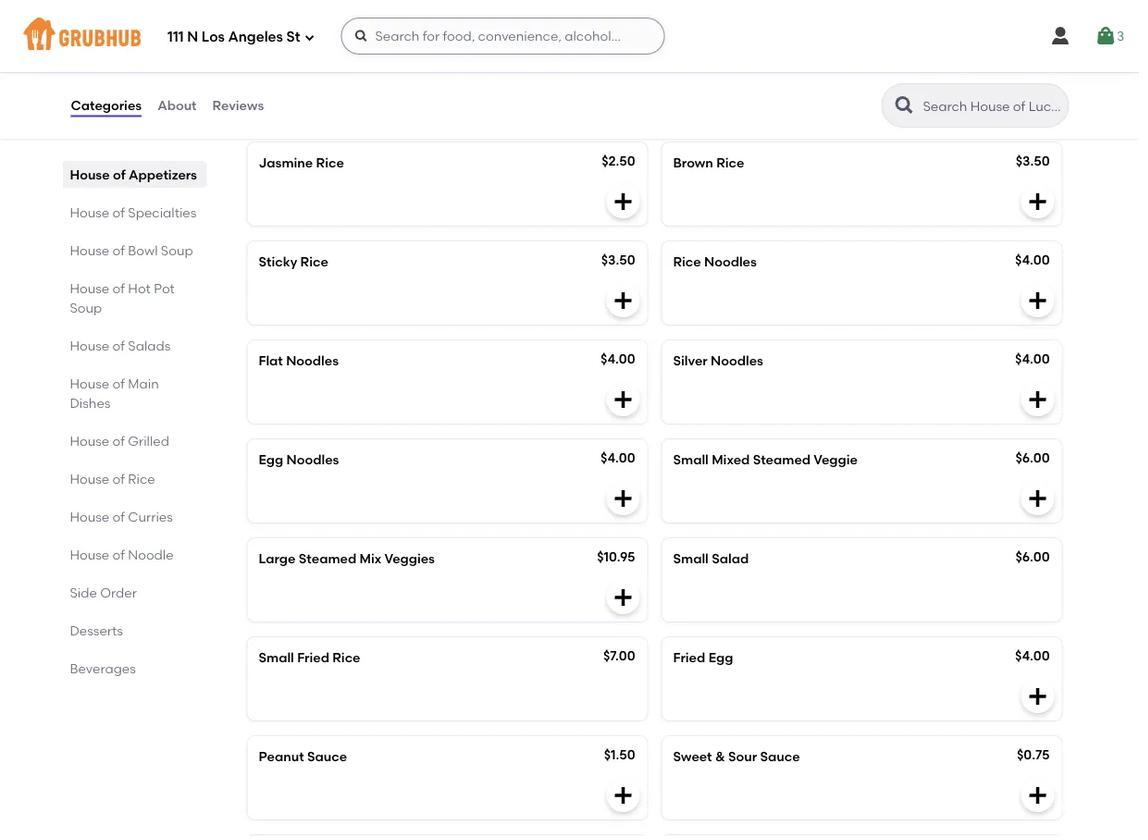 Task type: vqa. For each thing, say whether or not it's contained in the screenshot.


Task type: locate. For each thing, give the bounding box(es) containing it.
svg image
[[354, 29, 369, 43], [304, 32, 315, 43], [612, 191, 634, 213], [612, 389, 634, 411], [612, 488, 634, 510], [612, 587, 634, 609], [1027, 785, 1049, 807]]

svg image for small mixed steamed veggie
[[1027, 488, 1049, 510]]

jasmine
[[259, 155, 313, 171]]

0 vertical spatial small
[[673, 452, 709, 468]]

order
[[291, 79, 348, 103], [270, 105, 301, 119], [100, 585, 137, 601]]

veggie
[[814, 452, 858, 468]]

house for house of main dishes
[[70, 376, 109, 391]]

svg image for silver noodles
[[1027, 389, 1049, 411]]

2 vertical spatial order
[[100, 585, 137, 601]]

of left the bowl
[[113, 242, 125, 258]]

dishes
[[70, 395, 110, 411]]

8 house from the top
[[70, 471, 109, 487]]

0 vertical spatial order
[[291, 79, 348, 103]]

0 horizontal spatial $3.50
[[601, 252, 635, 268]]

of up house of specialties
[[113, 167, 126, 182]]

1 vertical spatial $6.00
[[1015, 549, 1050, 565]]

house inside house of hot pot soup
[[70, 280, 109, 296]]

of for grilled
[[113, 433, 125, 449]]

svg image for flat noodles
[[612, 389, 634, 411]]

side for side order side order
[[244, 79, 287, 103]]

of inside tab
[[113, 433, 125, 449]]

$3.50 for brown rice
[[1016, 153, 1050, 169]]

5 of from the top
[[113, 338, 125, 353]]

st
[[286, 29, 300, 45]]

2 $6.00 from the top
[[1015, 549, 1050, 565]]

soup inside house of hot pot soup
[[70, 300, 102, 316]]

house of hot pot soup tab
[[70, 279, 199, 317]]

of
[[113, 167, 126, 182], [113, 204, 125, 220], [113, 242, 125, 258], [113, 280, 125, 296], [113, 338, 125, 353], [113, 376, 125, 391], [113, 433, 125, 449], [113, 471, 125, 487], [113, 509, 125, 525], [113, 547, 125, 563]]

of inside tab
[[113, 204, 125, 220]]

house inside house of specialties tab
[[70, 204, 109, 220]]

silver noodles
[[673, 353, 763, 369]]

of left 'noodle'
[[113, 547, 125, 563]]

house left hot
[[70, 280, 109, 296]]

of for specialties
[[113, 204, 125, 220]]

house inside house of grilled tab
[[70, 433, 109, 449]]

noodles
[[704, 254, 757, 270], [286, 353, 339, 369], [711, 353, 763, 369], [286, 452, 339, 468]]

0 horizontal spatial egg
[[259, 452, 283, 468]]

sauce right 'sour'
[[760, 749, 800, 765]]

order down the house of noodle
[[100, 585, 137, 601]]

0 horizontal spatial sauce
[[307, 749, 347, 765]]

1 horizontal spatial fried
[[673, 650, 705, 666]]

small for small mixed steamed veggie
[[673, 452, 709, 468]]

house inside house of curries tab
[[70, 509, 109, 525]]

$1.50
[[604, 747, 635, 763]]

of inside house of hot pot soup
[[113, 280, 125, 296]]

steamed right mixed
[[753, 452, 811, 468]]

house inside house of bowl soup tab
[[70, 242, 109, 258]]

3 of from the top
[[113, 242, 125, 258]]

2 vertical spatial small
[[259, 650, 294, 666]]

pot
[[154, 280, 175, 296]]

house inside the house of main dishes
[[70, 376, 109, 391]]

4 of from the top
[[113, 280, 125, 296]]

side down angeles
[[244, 79, 287, 103]]

steamed
[[753, 452, 811, 468], [299, 551, 356, 567]]

7 of from the top
[[113, 433, 125, 449]]

Search House of Luck Thai BBQ search field
[[921, 97, 1063, 115]]

3 house from the top
[[70, 242, 109, 258]]

3 button
[[1095, 19, 1124, 53]]

1 sauce from the left
[[307, 749, 347, 765]]

side
[[244, 79, 287, 103], [244, 105, 267, 119], [70, 585, 97, 601]]

house of specialties tab
[[70, 203, 199, 222]]

small for small fried rice
[[259, 650, 294, 666]]

1 horizontal spatial soup
[[161, 242, 193, 258]]

brown
[[673, 155, 713, 171]]

house down the dishes
[[70, 433, 109, 449]]

house
[[70, 167, 110, 182], [70, 204, 109, 220], [70, 242, 109, 258], [70, 280, 109, 296], [70, 338, 109, 353], [70, 376, 109, 391], [70, 433, 109, 449], [70, 471, 109, 487], [70, 509, 109, 525], [70, 547, 109, 563]]

0 vertical spatial side
[[244, 79, 287, 103]]

10 house from the top
[[70, 547, 109, 563]]

svg image for fried egg
[[1027, 686, 1049, 708]]

beverages
[[70, 661, 136, 676]]

of inside the house of main dishes
[[113, 376, 125, 391]]

6 house from the top
[[70, 376, 109, 391]]

$6.00 for small salad
[[1015, 549, 1050, 565]]

side order side order
[[244, 79, 348, 119]]

house up the dishes
[[70, 376, 109, 391]]

svg image inside 3 button
[[1095, 25, 1117, 47]]

egg
[[259, 452, 283, 468], [708, 650, 733, 666]]

0 vertical spatial $6.00
[[1015, 450, 1050, 466]]

9 of from the top
[[113, 509, 125, 525]]

los
[[202, 29, 225, 45]]

$3.50 for sticky rice
[[601, 252, 635, 268]]

$6.00 for small mixed steamed veggie
[[1015, 450, 1050, 466]]

house left the bowl
[[70, 242, 109, 258]]

house of grilled
[[70, 433, 169, 449]]

house inside house of noodle tab
[[70, 547, 109, 563]]

2 vertical spatial side
[[70, 585, 97, 601]]

order down st
[[291, 79, 348, 103]]

house for house of salads
[[70, 338, 109, 353]]

9 house from the top
[[70, 509, 109, 525]]

rice noodles
[[673, 254, 757, 270]]

soup
[[161, 242, 193, 258], [70, 300, 102, 316]]

sticky rice
[[259, 254, 328, 270]]

$0.75
[[1017, 747, 1050, 763]]

svg image for sticky rice
[[612, 290, 634, 312]]

brown rice
[[673, 155, 744, 171]]

house for house of specialties
[[70, 204, 109, 220]]

sauce
[[307, 749, 347, 765], [760, 749, 800, 765]]

order for side order side order
[[291, 79, 348, 103]]

house of noodle
[[70, 547, 174, 563]]

side up the jasmine in the top left of the page
[[244, 105, 267, 119]]

categories button
[[70, 72, 143, 139]]

side up "desserts"
[[70, 585, 97, 601]]

$4.00
[[1015, 252, 1050, 268], [601, 351, 635, 367], [1015, 351, 1050, 367], [601, 450, 635, 466], [1015, 648, 1050, 664]]

$3.50
[[1016, 153, 1050, 169], [601, 252, 635, 268]]

7 house from the top
[[70, 433, 109, 449]]

house inside the house of salads tab
[[70, 338, 109, 353]]

svg image for brown rice
[[1027, 191, 1049, 213]]

of left hot
[[113, 280, 125, 296]]

order right reviews button
[[270, 105, 301, 119]]

house of appetizers
[[70, 167, 197, 182]]

beverages tab
[[70, 659, 199, 678]]

6 of from the top
[[113, 376, 125, 391]]

1 vertical spatial $3.50
[[601, 252, 635, 268]]

1 horizontal spatial sauce
[[760, 749, 800, 765]]

side inside tab
[[70, 585, 97, 601]]

rice inside tab
[[128, 471, 155, 487]]

order inside tab
[[100, 585, 137, 601]]

$7.00
[[603, 648, 635, 664]]

mix
[[360, 551, 381, 567]]

$2.50
[[602, 153, 635, 169]]

1 vertical spatial small
[[673, 551, 709, 567]]

2 fried from the left
[[673, 650, 705, 666]]

111
[[167, 29, 184, 45]]

2 of from the top
[[113, 204, 125, 220]]

about button
[[157, 72, 198, 139]]

house of rice
[[70, 471, 155, 487]]

1 of from the top
[[113, 167, 126, 182]]

svg image for peanut sauce
[[612, 785, 634, 807]]

house up house of specialties
[[70, 167, 110, 182]]

10 of from the top
[[113, 547, 125, 563]]

$10.95
[[597, 549, 635, 565]]

sticky
[[259, 254, 297, 270]]

1 $6.00 from the top
[[1015, 450, 1050, 466]]

of for bowl
[[113, 242, 125, 258]]

0 vertical spatial $3.50
[[1016, 153, 1050, 169]]

of left 'salads'
[[113, 338, 125, 353]]

large steamed mix veggies
[[259, 551, 435, 567]]

0 vertical spatial steamed
[[753, 452, 811, 468]]

0 horizontal spatial soup
[[70, 300, 102, 316]]

0 vertical spatial soup
[[161, 242, 193, 258]]

2 house from the top
[[70, 204, 109, 220]]

reviews
[[212, 97, 264, 113]]

steamed left mix
[[299, 551, 356, 567]]

of left curries
[[113, 509, 125, 525]]

of up house of bowl soup
[[113, 204, 125, 220]]

small
[[673, 452, 709, 468], [673, 551, 709, 567], [259, 650, 294, 666]]

hot
[[128, 280, 151, 296]]

5 house from the top
[[70, 338, 109, 353]]

1 horizontal spatial egg
[[708, 650, 733, 666]]

house inside house of appetizers tab
[[70, 167, 110, 182]]

rice
[[316, 155, 344, 171], [716, 155, 744, 171], [300, 254, 328, 270], [673, 254, 701, 270], [128, 471, 155, 487], [332, 650, 360, 666]]

1 horizontal spatial $3.50
[[1016, 153, 1050, 169]]

of left grilled
[[113, 433, 125, 449]]

n
[[187, 29, 198, 45]]

1 vertical spatial soup
[[70, 300, 102, 316]]

svg image
[[1049, 25, 1071, 47], [1095, 25, 1117, 47], [1027, 191, 1049, 213], [612, 290, 634, 312], [1027, 290, 1049, 312], [1027, 389, 1049, 411], [1027, 488, 1049, 510], [1027, 686, 1049, 708], [612, 785, 634, 807]]

small mixed steamed veggie
[[673, 452, 858, 468]]

$6.00
[[1015, 450, 1050, 466], [1015, 549, 1050, 565]]

curries
[[128, 509, 173, 525]]

fried
[[297, 650, 329, 666], [673, 650, 705, 666]]

house down house of grilled
[[70, 471, 109, 487]]

0 horizontal spatial fried
[[297, 650, 329, 666]]

house up 'side order'
[[70, 547, 109, 563]]

noodles for rice noodles
[[704, 254, 757, 270]]

sauce right peanut
[[307, 749, 347, 765]]

house down house of rice
[[70, 509, 109, 525]]

1 vertical spatial order
[[270, 105, 301, 119]]

noodle
[[128, 547, 174, 563]]

house inside house of rice tab
[[70, 471, 109, 487]]

4 house from the top
[[70, 280, 109, 296]]

sour
[[728, 749, 757, 765]]

1 house from the top
[[70, 167, 110, 182]]

house of main dishes
[[70, 376, 159, 411]]

soup up "house of salads"
[[70, 300, 102, 316]]

of down house of grilled
[[113, 471, 125, 487]]

search icon image
[[893, 94, 916, 117]]

svg image for sweet & sour sauce
[[1027, 785, 1049, 807]]

of left main
[[113, 376, 125, 391]]

0 horizontal spatial steamed
[[299, 551, 356, 567]]

8 of from the top
[[113, 471, 125, 487]]

svg image for egg noodles
[[612, 488, 634, 510]]

1 vertical spatial egg
[[708, 650, 733, 666]]

of for rice
[[113, 471, 125, 487]]

house for house of noodle
[[70, 547, 109, 563]]

soup right the bowl
[[161, 242, 193, 258]]

house up the house of main dishes
[[70, 338, 109, 353]]

house for house of hot pot soup
[[70, 280, 109, 296]]

house up house of bowl soup
[[70, 204, 109, 220]]



Task type: describe. For each thing, give the bounding box(es) containing it.
svg image for rice noodles
[[1027, 290, 1049, 312]]

1 fried from the left
[[297, 650, 329, 666]]

small salad
[[673, 551, 749, 567]]

salads
[[128, 338, 171, 353]]

desserts
[[70, 623, 123, 638]]

$4.00 for fried egg
[[1015, 648, 1050, 664]]

veggies
[[384, 551, 435, 567]]

3
[[1117, 28, 1124, 44]]

house for house of grilled
[[70, 433, 109, 449]]

of for main
[[113, 376, 125, 391]]

salad
[[712, 551, 749, 567]]

house of specialties
[[70, 204, 196, 220]]

mixed
[[712, 452, 750, 468]]

2 sauce from the left
[[760, 749, 800, 765]]

house of bowl soup
[[70, 242, 193, 258]]

$4.00 for flat noodles
[[601, 351, 635, 367]]

house of appetizers tab
[[70, 165, 199, 184]]

of for noodle
[[113, 547, 125, 563]]

house of salads
[[70, 338, 171, 353]]

small fried rice
[[259, 650, 360, 666]]

house of curries
[[70, 509, 173, 525]]

house of noodle tab
[[70, 545, 199, 564]]

svg image for jasmine rice
[[612, 191, 634, 213]]

appetizers
[[129, 167, 197, 182]]

side order tab
[[70, 583, 199, 602]]

house of salads tab
[[70, 336, 199, 355]]

house of main dishes tab
[[70, 374, 199, 413]]

angeles
[[228, 29, 283, 45]]

1 vertical spatial side
[[244, 105, 267, 119]]

of for curries
[[113, 509, 125, 525]]

$4.00 for rice noodles
[[1015, 252, 1050, 268]]

flat
[[259, 353, 283, 369]]

$4.00 for silver noodles
[[1015, 351, 1050, 367]]

house of grilled tab
[[70, 431, 199, 451]]

1 vertical spatial steamed
[[299, 551, 356, 567]]

egg noodles
[[259, 452, 339, 468]]

peanut
[[259, 749, 304, 765]]

fried egg
[[673, 650, 733, 666]]

house of rice tab
[[70, 469, 199, 489]]

1 horizontal spatial steamed
[[753, 452, 811, 468]]

noodles for silver noodles
[[711, 353, 763, 369]]

house for house of rice
[[70, 471, 109, 487]]

specialties
[[128, 204, 196, 220]]

house for house of curries
[[70, 509, 109, 525]]

Search for food, convenience, alcohol... search field
[[341, 18, 665, 55]]

reviews button
[[212, 72, 265, 139]]

of for hot
[[113, 280, 125, 296]]

noodles for flat noodles
[[286, 353, 339, 369]]

house of curries tab
[[70, 507, 199, 527]]

house for house of bowl soup
[[70, 242, 109, 258]]

flat noodles
[[259, 353, 339, 369]]

noodles for egg noodles
[[286, 452, 339, 468]]

0 vertical spatial egg
[[259, 452, 283, 468]]

sweet
[[673, 749, 712, 765]]

of for appetizers
[[113, 167, 126, 182]]

main navigation navigation
[[0, 0, 1139, 72]]

jasmine rice
[[259, 155, 344, 171]]

house for house of appetizers
[[70, 167, 110, 182]]

large
[[259, 551, 296, 567]]

side order
[[70, 585, 137, 601]]

main
[[128, 376, 159, 391]]

small for small salad
[[673, 551, 709, 567]]

grilled
[[128, 433, 169, 449]]

silver
[[673, 353, 708, 369]]

house of hot pot soup
[[70, 280, 175, 316]]

of for salads
[[113, 338, 125, 353]]

side for side order
[[70, 585, 97, 601]]

categories
[[71, 97, 142, 113]]

order for side order
[[100, 585, 137, 601]]

svg image for large steamed mix veggies
[[612, 587, 634, 609]]

sweet & sour sauce
[[673, 749, 800, 765]]

peanut sauce
[[259, 749, 347, 765]]

&
[[715, 749, 725, 765]]

111 n los angeles st
[[167, 29, 300, 45]]

about
[[157, 97, 197, 113]]

desserts tab
[[70, 621, 199, 640]]

bowl
[[128, 242, 158, 258]]

house of bowl soup tab
[[70, 241, 199, 260]]

$4.00 for egg noodles
[[601, 450, 635, 466]]



